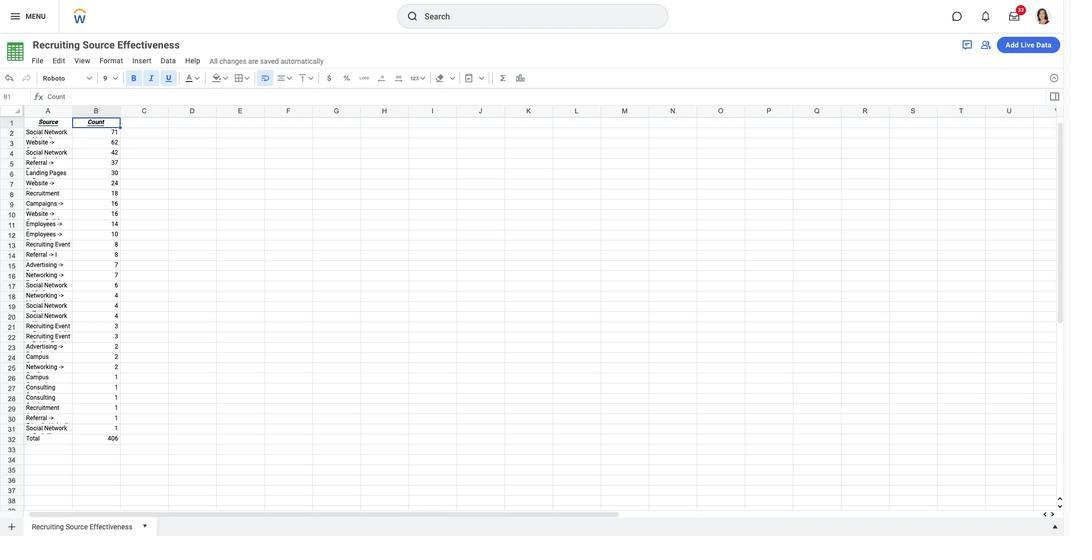 Task type: vqa. For each thing, say whether or not it's contained in the screenshot.
the bottommost the Recruiting Source Effectiveness
yes



Task type: describe. For each thing, give the bounding box(es) containing it.
roboto
[[43, 74, 65, 82]]

file
[[32, 57, 43, 65]]

menu button
[[0, 0, 59, 33]]

chevron down small image inside "roboto" "dropdown button"
[[84, 73, 95, 83]]

33
[[1018, 7, 1024, 13]]

help
[[185, 57, 200, 65]]

italics image
[[146, 73, 156, 83]]

recruiting source effectiveness for second recruiting source effectiveness 'button' from the bottom
[[33, 39, 180, 51]]

all changes are saved automatically
[[210, 57, 324, 65]]

activity stream image
[[961, 39, 973, 51]]

chart image
[[515, 73, 525, 83]]

autosum image
[[498, 73, 508, 83]]

view
[[74, 57, 90, 65]]

caret up image
[[1050, 523, 1060, 533]]

all
[[210, 57, 218, 65]]

Formula Bar text field
[[45, 90, 1045, 104]]

format
[[100, 57, 123, 65]]

changes
[[219, 57, 246, 65]]

inbox large image
[[1009, 11, 1019, 21]]

border all image
[[233, 73, 244, 83]]

underline image
[[163, 73, 174, 83]]

all changes are saved automatically button
[[205, 57, 324, 66]]

33 button
[[1003, 5, 1026, 28]]

menu
[[26, 12, 46, 20]]

Search Workday  search field
[[425, 5, 646, 28]]

edit
[[53, 57, 65, 65]]

eraser image
[[434, 73, 445, 83]]

automatically
[[281, 57, 324, 65]]

menus menu bar
[[27, 54, 205, 70]]

justify image
[[9, 10, 21, 22]]

undo l image
[[4, 73, 14, 83]]

fx image
[[33, 91, 45, 103]]



Task type: locate. For each thing, give the bounding box(es) containing it.
recruiting source effectiveness
[[33, 39, 180, 51], [32, 523, 132, 532]]

paste image
[[464, 73, 474, 83]]

align center image
[[276, 73, 286, 83]]

add zero image
[[394, 73, 404, 83]]

9
[[103, 74, 107, 82]]

chevron down small image down are
[[242, 73, 252, 83]]

source
[[83, 39, 115, 51], [66, 523, 88, 532]]

recruiting source effectiveness for first recruiting source effectiveness 'button' from the bottom
[[32, 523, 132, 532]]

toolbar container region
[[0, 68, 1045, 88]]

3 chevron down small image from the left
[[242, 73, 252, 83]]

data right live
[[1036, 41, 1052, 49]]

chevron down small image
[[110, 73, 121, 83], [192, 73, 202, 83], [242, 73, 252, 83], [306, 73, 316, 83], [418, 73, 428, 83]]

effectiveness up insert
[[117, 39, 180, 51]]

0 vertical spatial recruiting
[[33, 39, 80, 51]]

1 recruiting source effectiveness button from the top
[[28, 38, 198, 52]]

0 vertical spatial effectiveness
[[117, 39, 180, 51]]

1 vertical spatial data
[[161, 57, 176, 65]]

chevron up circle image
[[1049, 73, 1059, 83]]

source for second recruiting source effectiveness 'button' from the bottom
[[83, 39, 115, 51]]

add footer ws image
[[7, 523, 17, 533]]

None text field
[[1, 90, 30, 104]]

grid
[[0, 105, 1071, 537]]

notifications large image
[[981, 11, 991, 21]]

chevron down small image down help
[[192, 73, 202, 83]]

data inside menus menu bar
[[161, 57, 176, 65]]

1 vertical spatial effectiveness
[[90, 523, 132, 532]]

0 horizontal spatial data
[[161, 57, 176, 65]]

4 chevron down small image from the left
[[447, 73, 457, 83]]

numbers image
[[409, 73, 420, 83]]

align top image
[[297, 73, 308, 83]]

2 chevron down small image from the left
[[220, 73, 230, 83]]

text wrap image
[[260, 73, 270, 83]]

formula editor image
[[1048, 90, 1061, 103]]

chevron down small image for the numbers icon
[[418, 73, 428, 83]]

1 vertical spatial recruiting source effectiveness button
[[28, 518, 137, 535]]

data
[[1036, 41, 1052, 49], [161, 57, 176, 65]]

add
[[1006, 41, 1019, 49]]

insert
[[132, 57, 151, 65]]

live
[[1021, 41, 1035, 49]]

chevron down small image right paste icon
[[476, 73, 487, 83]]

search image
[[406, 10, 418, 22]]

chevron down small image left align top icon
[[284, 73, 294, 83]]

chevron down small image inside 9 popup button
[[110, 73, 121, 83]]

1 vertical spatial recruiting source effectiveness
[[32, 523, 132, 532]]

chevron down small image left eraser image at left
[[418, 73, 428, 83]]

thousands comma image
[[359, 73, 369, 83]]

chevron down small image left dollar sign icon
[[306, 73, 316, 83]]

effectiveness
[[117, 39, 180, 51], [90, 523, 132, 532]]

data inside button
[[1036, 41, 1052, 49]]

4 chevron down small image from the left
[[306, 73, 316, 83]]

saved
[[260, 57, 279, 65]]

media classroom image
[[980, 39, 992, 51]]

1 horizontal spatial data
[[1036, 41, 1052, 49]]

recruiting source effectiveness button
[[28, 38, 198, 52], [28, 518, 137, 535]]

chevron down small image right eraser image at left
[[447, 73, 457, 83]]

1 chevron down small image from the left
[[110, 73, 121, 83]]

chevron down small image left 9
[[84, 73, 95, 83]]

effectiveness for first recruiting source effectiveness 'button' from the bottom
[[90, 523, 132, 532]]

1 vertical spatial recruiting
[[32, 523, 64, 532]]

1 vertical spatial source
[[66, 523, 88, 532]]

recruiting
[[33, 39, 80, 51], [32, 523, 64, 532]]

chevron down small image for align top icon
[[306, 73, 316, 83]]

add live data
[[1006, 41, 1052, 49]]

0 vertical spatial recruiting source effectiveness
[[33, 39, 180, 51]]

3 chevron down small image from the left
[[284, 73, 294, 83]]

5 chevron down small image from the left
[[476, 73, 487, 83]]

add live data button
[[997, 37, 1060, 53]]

effectiveness for second recruiting source effectiveness 'button' from the bottom
[[117, 39, 180, 51]]

chevron down small image left border all image
[[220, 73, 230, 83]]

recruiting right add footer ws image
[[32, 523, 64, 532]]

are
[[248, 57, 258, 65]]

caret down small image
[[140, 521, 150, 532]]

dollar sign image
[[324, 73, 334, 83]]

5 chevron down small image from the left
[[418, 73, 428, 83]]

2 recruiting source effectiveness button from the top
[[28, 518, 137, 535]]

roboto button
[[39, 70, 95, 86]]

profile logan mcneil image
[[1035, 8, 1051, 27]]

0 vertical spatial recruiting source effectiveness button
[[28, 38, 198, 52]]

0 vertical spatial source
[[83, 39, 115, 51]]

remove zero image
[[376, 73, 386, 83]]

0 vertical spatial data
[[1036, 41, 1052, 49]]

chevron down small image right 9
[[110, 73, 121, 83]]

recruiting up edit
[[33, 39, 80, 51]]

2 chevron down small image from the left
[[192, 73, 202, 83]]

percentage image
[[341, 73, 352, 83]]

1 chevron down small image from the left
[[84, 73, 95, 83]]

chevron down small image
[[84, 73, 95, 83], [220, 73, 230, 83], [284, 73, 294, 83], [447, 73, 457, 83], [476, 73, 487, 83]]

bold image
[[129, 73, 139, 83]]

9 button
[[100, 70, 121, 86]]

source for first recruiting source effectiveness 'button' from the bottom
[[66, 523, 88, 532]]

chevron down small image for border all image
[[242, 73, 252, 83]]

effectiveness left caret down small image
[[90, 523, 132, 532]]

data up underline icon
[[161, 57, 176, 65]]



